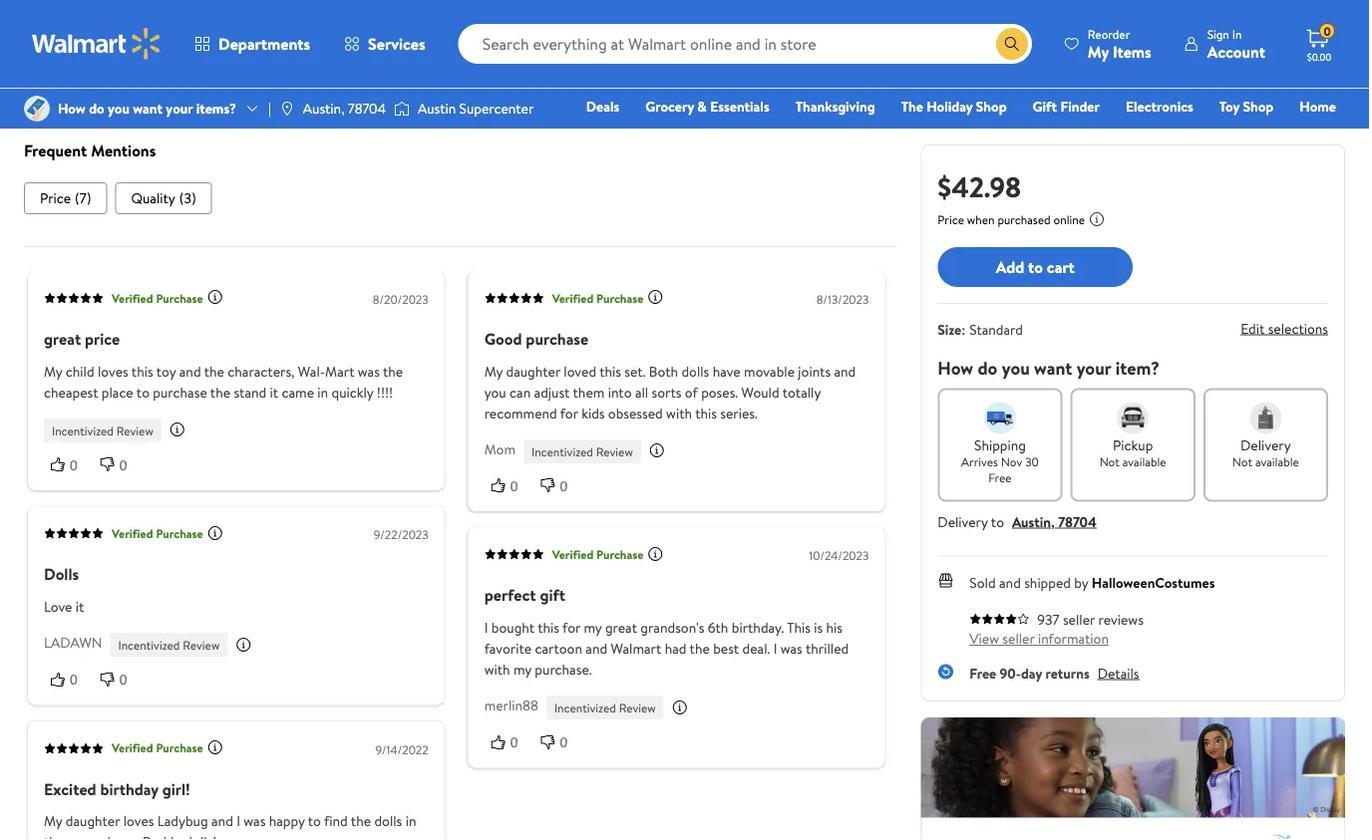 Task type: describe. For each thing, give the bounding box(es) containing it.
toy shop link
[[1211, 96, 1283, 117]]

view seller information link
[[970, 629, 1109, 649]]

purchase inside the my child loves this toy and the characters, wal-mart was the cheapest place to purchase the stand it came in quickly !!!!
[[153, 382, 207, 402]]

incentivized down cheapest
[[52, 422, 114, 439]]

list item containing quality
[[115, 182, 212, 214]]

price (7)
[[40, 188, 91, 208]]

i bought this for my great grandson's  6th birthday.  this is his favorite cartoon and walmart had the best deal. i was thrilled with my purchase.
[[484, 618, 849, 679]]

add to cart button
[[938, 247, 1133, 287]]

intent image for pickup image
[[1117, 402, 1149, 434]]

same
[[67, 833, 99, 840]]

information
[[1038, 629, 1109, 649]]

and inside my daughter loves ladybug and i was happy to find the dolls in the same size as barbie dolls!
[[211, 812, 233, 831]]

deals link
[[577, 96, 629, 117]]

standard
[[970, 320, 1023, 340]]

30
[[1025, 454, 1039, 471]]

registry
[[1107, 125, 1158, 144]]

90-
[[1000, 664, 1021, 683]]

intent image for shipping image
[[984, 402, 1016, 434]]

verified purchase for dolls
[[112, 525, 203, 542]]

mentions
[[91, 139, 156, 161]]

0 vertical spatial great
[[44, 328, 81, 350]]

purchase for great price
[[156, 290, 203, 306]]

my for excited birthday girl!
[[44, 812, 62, 831]]

child
[[66, 361, 94, 381]]

review for dolls
[[183, 637, 220, 654]]

one debit link
[[1175, 124, 1260, 145]]

intent image for delivery image
[[1250, 402, 1282, 434]]

details
[[1098, 664, 1139, 683]]

purchase for perfect gift
[[596, 546, 644, 563]]

happy
[[269, 812, 305, 831]]

&
[[697, 97, 707, 116]]

6th
[[708, 618, 728, 637]]

his
[[826, 618, 843, 637]]

the left same
[[44, 833, 64, 840]]

verified purchase information image for gift
[[648, 546, 664, 562]]

you for how do you want your items?
[[108, 99, 130, 118]]

incentivized review information image for dolls
[[236, 637, 252, 653]]

quality
[[131, 188, 175, 208]]

review for perfect gift
[[619, 700, 656, 717]]

dolls
[[44, 564, 79, 586]]

delivery to austin, 78704
[[938, 512, 1097, 532]]

selections
[[1268, 318, 1328, 338]]

stand
[[234, 382, 266, 402]]

pickup
[[1113, 435, 1153, 455]]

list item containing price
[[24, 182, 107, 214]]

this inside the my child loves this toy and the characters, wal-mart was the cheapest place to purchase the stand it came in quickly !!!!
[[131, 361, 153, 381]]

ladawn
[[44, 633, 102, 653]]

1 horizontal spatial i
[[484, 618, 488, 637]]

and right sold
[[999, 573, 1021, 593]]

verified for perfect gift
[[552, 546, 594, 563]]

walmart+
[[1277, 125, 1336, 144]]

price for price when purchased online
[[938, 211, 964, 228]]

verified purchase information image for purchase
[[648, 289, 664, 305]]

 image for austin, 78704
[[279, 101, 295, 117]]

and inside the my child loves this toy and the characters, wal-mart was the cheapest place to purchase the stand it came in quickly !!!!
[[179, 361, 201, 381]]

how do you want your items?
[[58, 99, 236, 118]]

joints
[[798, 361, 831, 381]]

edit selections button
[[1241, 318, 1328, 338]]

excited
[[44, 778, 96, 800]]

verified purchase information image for price
[[207, 289, 223, 305]]

home link
[[1291, 96, 1345, 117]]

Search search field
[[458, 24, 1032, 64]]

size
[[938, 320, 962, 340]]

and inside i bought this for my great grandson's  6th birthday.  this is his favorite cartoon and walmart had the best deal. i was thrilled with my purchase.
[[586, 639, 608, 658]]

walmart image
[[32, 28, 162, 60]]

incentivized review information image for good purchase
[[649, 443, 665, 459]]

recommend
[[484, 403, 557, 423]]

was inside my daughter loves ladybug and i was happy to find the dolls in the same size as barbie dolls!
[[244, 812, 266, 831]]

gift finder link
[[1024, 96, 1109, 117]]

one debit
[[1184, 125, 1251, 144]]

finder
[[1060, 97, 1100, 116]]

0 horizontal spatial incentivized review information image
[[169, 422, 185, 438]]

dolls!
[[185, 833, 217, 840]]

this
[[787, 618, 811, 637]]

do for how do you want your item?
[[978, 356, 998, 380]]

sold
[[970, 573, 996, 593]]

Walmart Site-Wide search field
[[458, 24, 1032, 64]]

want for item?
[[1034, 356, 1072, 380]]

cartoon
[[535, 639, 582, 658]]

incentivized review for dolls
[[118, 637, 220, 654]]

the left "characters,"
[[204, 361, 224, 381]]

for inside my daughter loved this set. both dolls have movable joints and you can adjust them into all sorts of poses. would totally recommend for kids obsessed with this series.
[[560, 403, 578, 423]]

the inside i bought this for my great grandson's  6th birthday.  this is his favorite cartoon and walmart had the best deal. i was thrilled with my purchase.
[[690, 639, 710, 658]]

purchase.
[[535, 660, 592, 679]]

favorite
[[484, 639, 532, 658]]

not for delivery
[[1232, 454, 1253, 471]]

it inside the my child loves this toy and the characters, wal-mart was the cheapest place to purchase the stand it came in quickly !!!!
[[270, 382, 278, 402]]

size
[[102, 833, 124, 840]]

would
[[741, 382, 780, 402]]

view seller information
[[970, 629, 1109, 649]]

!!!!
[[377, 382, 393, 402]]

into
[[608, 382, 632, 402]]

1 vertical spatial free
[[970, 664, 996, 683]]

verified for good purchase
[[552, 290, 594, 306]]

8/20/2023
[[373, 291, 428, 308]]

this inside i bought this for my great grandson's  6th birthday.  this is his favorite cartoon and walmart had the best deal. i was thrilled with my purchase.
[[538, 618, 559, 637]]

in inside my daughter loves ladybug and i was happy to find the dolls in the same size as barbie dolls!
[[406, 812, 416, 831]]

list containing price
[[24, 182, 897, 214]]

grocery
[[645, 97, 694, 116]]

incentivized for dolls
[[118, 637, 180, 654]]

legal information image
[[1089, 211, 1105, 227]]

want for items?
[[133, 99, 163, 118]]

verified for great price
[[112, 290, 153, 306]]

this up into
[[600, 361, 621, 381]]

size : standard
[[938, 320, 1023, 340]]

love it
[[44, 597, 84, 616]]

0 vertical spatial austin,
[[303, 99, 345, 118]]

for inside i bought this for my great grandson's  6th birthday.  this is his favorite cartoon and walmart had the best deal. i was thrilled with my purchase.
[[563, 618, 581, 637]]

:
[[962, 320, 966, 340]]

do for how do you want your items?
[[89, 99, 104, 118]]

austin
[[418, 99, 456, 118]]

add to cart
[[996, 256, 1075, 278]]

seller for 937
[[1063, 610, 1095, 629]]

holiday
[[927, 97, 973, 116]]

account
[[1207, 40, 1266, 62]]

poses.
[[701, 382, 738, 402]]

austin, 78704 button
[[1012, 512, 1097, 532]]

supercenter
[[459, 99, 534, 118]]

daughter for birthday
[[66, 812, 120, 831]]

sign in account
[[1207, 25, 1266, 62]]

you inside my daughter loved this set. both dolls have movable joints and you can adjust them into all sorts of poses. would totally recommend for kids obsessed with this series.
[[484, 382, 506, 402]]

 image for how do you want your items?
[[24, 96, 50, 122]]

reorder
[[1088, 25, 1130, 42]]

jade
[[552, 35, 580, 54]]

how for how do you want your items?
[[58, 99, 86, 118]]

grocery & essentials
[[645, 97, 770, 116]]

thanksgiving link
[[787, 96, 884, 117]]

2 horizontal spatial i
[[774, 639, 777, 658]]

items?
[[196, 99, 236, 118]]

departments
[[218, 33, 310, 55]]

0 horizontal spatial my
[[514, 660, 532, 679]]

have
[[713, 361, 741, 381]]

dolls inside my daughter loves ladybug and i was happy to find the dolls in the same size as barbie dolls!
[[374, 812, 402, 831]]

free inside the shipping arrives nov 30 free
[[989, 470, 1012, 487]]

was inside i bought this for my great grandson's  6th birthday.  this is his favorite cartoon and walmart had the best deal. i was thrilled with my purchase.
[[781, 639, 803, 658]]

to inside my daughter loves ladybug and i was happy to find the dolls in the same size as barbie dolls!
[[308, 812, 321, 831]]

gift
[[1033, 97, 1057, 116]]

available for delivery
[[1255, 454, 1299, 471]]

shop inside toy shop link
[[1243, 97, 1274, 116]]

verified purchase for perfect gift
[[552, 546, 644, 563]]

price for price (7)
[[40, 188, 71, 208]]

loved
[[564, 361, 596, 381]]

the left stand
[[210, 382, 230, 402]]

available for pickup
[[1123, 454, 1166, 471]]

1 horizontal spatial austin,
[[1012, 512, 1055, 532]]

my for great price
[[44, 361, 62, 381]]

verified purchase information image for dolls
[[207, 525, 223, 541]]

shipped
[[1024, 573, 1071, 593]]

perfect gift
[[484, 585, 566, 606]]

merlin88
[[484, 696, 538, 716]]



Task type: locate. For each thing, give the bounding box(es) containing it.
0 horizontal spatial list item
[[24, 182, 107, 214]]

1 horizontal spatial 78704
[[1058, 512, 1097, 532]]

0 horizontal spatial austin,
[[303, 99, 345, 118]]

sold and shipped by halloweencostumes
[[970, 573, 1215, 593]]

0 vertical spatial daughter
[[506, 361, 560, 381]]

loves up place
[[98, 361, 128, 381]]

1 vertical spatial great
[[605, 618, 637, 637]]

available inside delivery not available
[[1255, 454, 1299, 471]]

shop right holiday
[[976, 97, 1007, 116]]

dolls inside my daughter loved this set. both dolls have movable joints and you can adjust them into all sorts of poses. would totally recommend for kids obsessed with this series.
[[682, 361, 709, 381]]

verified purchase information image up both
[[648, 289, 664, 305]]

0 horizontal spatial i
[[236, 812, 240, 831]]

daughter up can
[[506, 361, 560, 381]]

loves inside the my child loves this toy and the characters, wal-mart was the cheapest place to purchase the stand it came in quickly !!!!
[[98, 361, 128, 381]]

not down intent image for delivery at the right of the page
[[1232, 454, 1253, 471]]

departments button
[[178, 20, 327, 68]]

services
[[368, 33, 425, 55]]

1 vertical spatial want
[[1034, 356, 1072, 380]]

cheapest
[[44, 382, 98, 402]]

0 horizontal spatial not
[[1100, 454, 1120, 471]]

girl!
[[162, 778, 190, 800]]

in down the wal-
[[317, 382, 328, 402]]

delivery for not
[[1241, 435, 1291, 455]]

excited birthday girl!
[[44, 778, 190, 800]]

1 vertical spatial incentivized review information image
[[649, 443, 665, 459]]

purchase for good purchase
[[596, 290, 644, 306]]

and inside my daughter loved this set. both dolls have movable joints and you can adjust them into all sorts of poses. would totally recommend for kids obsessed with this series.
[[834, 361, 856, 381]]

you for how do you want your item?
[[1002, 356, 1030, 380]]

daughter inside my daughter loves ladybug and i was happy to find the dolls in the same size as barbie dolls!
[[66, 812, 120, 831]]

shop right toy at the top
[[1243, 97, 1274, 116]]

wal-
[[298, 361, 325, 381]]

incentivized down kids on the left of page
[[532, 443, 593, 460]]

austin, down 30 on the bottom of the page
[[1012, 512, 1055, 532]]

1 vertical spatial dolls
[[374, 812, 402, 831]]

1 horizontal spatial seller
[[1063, 610, 1095, 629]]

1 horizontal spatial it
[[270, 382, 278, 402]]

delivery down arrives
[[938, 512, 988, 532]]

0 horizontal spatial delivery
[[938, 512, 988, 532]]

1 vertical spatial price
[[938, 211, 964, 228]]

purchase
[[526, 328, 589, 350], [153, 382, 207, 402]]

loves inside my daughter loves ladybug and i was happy to find the dolls in the same size as barbie dolls!
[[123, 812, 154, 831]]

daughter up same
[[66, 812, 120, 831]]

0 vertical spatial verified purchase information image
[[207, 525, 223, 541]]

0 vertical spatial dolls
[[682, 361, 709, 381]]

purchase for excited birthday girl!
[[156, 740, 203, 757]]

austin, right the |
[[303, 99, 345, 118]]

gift finder
[[1033, 97, 1100, 116]]

i inside my daughter loves ladybug and i was happy to find the dolls in the same size as barbie dolls!
[[236, 812, 240, 831]]

 image right the |
[[279, 101, 295, 117]]

free down shipping on the right of page
[[989, 470, 1012, 487]]

2 vertical spatial i
[[236, 812, 240, 831]]

in down 9/14/2022
[[406, 812, 416, 831]]

incentivized for good purchase
[[532, 443, 593, 460]]

0 horizontal spatial how
[[58, 99, 86, 118]]

2 list item from the left
[[115, 182, 212, 214]]

1 vertical spatial 78704
[[1058, 512, 1097, 532]]

1 horizontal spatial daughter
[[506, 361, 560, 381]]

nov
[[1001, 454, 1022, 471]]

1 vertical spatial austin,
[[1012, 512, 1055, 532]]

1 horizontal spatial my
[[584, 618, 602, 637]]

review
[[116, 422, 153, 439], [596, 443, 633, 460], [183, 637, 220, 654], [619, 700, 656, 717]]

list item down the frequent
[[24, 182, 107, 214]]

incentivized review for good purchase
[[532, 443, 633, 460]]

thrilled
[[806, 639, 849, 658]]

totally
[[783, 382, 821, 402]]

my up purchase.
[[584, 618, 602, 637]]

 image up the frequent
[[24, 96, 50, 122]]

(7)
[[75, 188, 91, 208]]

verified for excited birthday girl!
[[112, 740, 153, 757]]

 image
[[24, 96, 50, 122], [279, 101, 295, 117]]

0 vertical spatial loves
[[98, 361, 128, 381]]

want up mentions
[[133, 99, 163, 118]]

2 available from the left
[[1255, 454, 1299, 471]]

was left happy
[[244, 812, 266, 831]]

grocery & essentials link
[[637, 96, 779, 117]]

0 horizontal spatial you
[[108, 99, 130, 118]]

price when purchased online
[[938, 211, 1085, 228]]

2 horizontal spatial incentivized review information image
[[649, 443, 665, 459]]

it left came
[[270, 382, 278, 402]]

0 horizontal spatial 78704
[[348, 99, 386, 118]]

this
[[131, 361, 153, 381], [600, 361, 621, 381], [695, 403, 717, 423], [538, 618, 559, 637]]

0 vertical spatial incentivized review information image
[[169, 422, 185, 438]]

incentivized for perfect gift
[[554, 700, 616, 717]]

seller for view
[[1003, 629, 1035, 649]]

0 vertical spatial free
[[989, 470, 1012, 487]]

verified purchase information image for excited birthday girl!
[[207, 740, 223, 756]]

1 vertical spatial in
[[406, 812, 416, 831]]

mom
[[484, 440, 516, 459]]

search icon image
[[1004, 36, 1020, 52]]

1 vertical spatial it
[[76, 597, 84, 616]]

toy shop
[[1220, 97, 1274, 116]]

perfect
[[484, 585, 536, 606]]

1 horizontal spatial  image
[[279, 101, 295, 117]]

great up walmart
[[605, 618, 637, 637]]

want left item? on the right top of the page
[[1034, 356, 1072, 380]]

debit
[[1217, 125, 1251, 144]]

verified purchase information image
[[207, 525, 223, 541], [207, 740, 223, 756]]

1 horizontal spatial how
[[938, 356, 973, 380]]

1 vertical spatial delivery
[[938, 512, 988, 532]]

the right 'find'
[[351, 812, 371, 831]]

verified for dolls
[[112, 525, 153, 542]]

list
[[24, 182, 897, 214]]

not inside delivery not available
[[1232, 454, 1253, 471]]

0 horizontal spatial  image
[[24, 96, 50, 122]]

how up the frequent
[[58, 99, 86, 118]]

2 horizontal spatial you
[[1002, 356, 1030, 380]]

available down intent image for pickup
[[1123, 454, 1166, 471]]

incentivized review right "ladawn"
[[118, 637, 220, 654]]

1 horizontal spatial was
[[358, 361, 380, 381]]

1 vertical spatial was
[[781, 639, 803, 658]]

1 not from the left
[[1100, 454, 1120, 471]]

for left kids on the left of page
[[560, 403, 578, 423]]

to left 'find'
[[308, 812, 321, 831]]

0 vertical spatial your
[[166, 99, 193, 118]]

0 vertical spatial in
[[317, 382, 328, 402]]

your for items?
[[166, 99, 193, 118]]

9/14/2022
[[375, 742, 428, 758]]

to inside the my child loves this toy and the characters, wal-mart was the cheapest place to purchase the stand it came in quickly !!!!
[[136, 382, 150, 402]]

0 vertical spatial for
[[560, 403, 578, 423]]

was up "!!!!"
[[358, 361, 380, 381]]

my daughter loved this set. both dolls have movable joints and you can adjust them into all sorts of poses. would totally recommend for kids obsessed with this series.
[[484, 361, 856, 423]]

when
[[967, 211, 995, 228]]

1 vertical spatial for
[[563, 618, 581, 637]]

obsessed
[[608, 403, 663, 423]]

1 horizontal spatial do
[[978, 356, 998, 380]]

937
[[1038, 610, 1060, 629]]

0 horizontal spatial do
[[89, 99, 104, 118]]

to right place
[[136, 382, 150, 402]]

daughter inside my daughter loved this set. both dolls have movable joints and you can adjust them into all sorts of poses. would totally recommend for kids obsessed with this series.
[[506, 361, 560, 381]]

list item down mentions
[[115, 182, 212, 214]]

verified purchase for excited birthday girl!
[[112, 740, 203, 757]]

incentivized review down place
[[52, 422, 153, 439]]

 image
[[394, 99, 410, 119]]

78704 up by
[[1058, 512, 1097, 532]]

and right cartoon
[[586, 639, 608, 658]]

purchase up loved
[[526, 328, 589, 350]]

dolls
[[682, 361, 709, 381], [374, 812, 402, 831]]

with down of
[[666, 403, 692, 423]]

price
[[40, 188, 71, 208], [938, 211, 964, 228]]

2 vertical spatial incentivized review information image
[[236, 637, 252, 653]]

your left item? on the right top of the page
[[1077, 356, 1111, 380]]

how do you want your item?
[[938, 356, 1160, 380]]

not down intent image for pickup
[[1100, 454, 1120, 471]]

deal.
[[743, 639, 770, 658]]

incentivized right "ladawn"
[[118, 637, 180, 654]]

in
[[1232, 25, 1242, 42]]

home fashion
[[1035, 97, 1336, 144]]

you left can
[[484, 382, 506, 402]]

2 not from the left
[[1232, 454, 1253, 471]]

electronics link
[[1117, 96, 1203, 117]]

1 vertical spatial your
[[1077, 356, 1111, 380]]

seller right 937
[[1063, 610, 1095, 629]]

delivery not available
[[1232, 435, 1299, 471]]

my down good
[[484, 361, 503, 381]]

great up child
[[44, 328, 81, 350]]

1 horizontal spatial great
[[605, 618, 637, 637]]

1 list item from the left
[[24, 182, 107, 214]]

fashion link
[[1026, 124, 1090, 145]]

delivery down intent image for delivery at the right of the page
[[1241, 435, 1291, 455]]

do down size : standard
[[978, 356, 998, 380]]

1 horizontal spatial not
[[1232, 454, 1253, 471]]

great inside i bought this for my great grandson's  6th birthday.  this is his favorite cartoon and walmart had the best deal. i was thrilled with my purchase.
[[605, 618, 637, 637]]

of
[[685, 382, 698, 402]]

returns
[[1046, 664, 1090, 683]]

loves for birthday
[[123, 812, 154, 831]]

0 vertical spatial with
[[666, 403, 692, 423]]

incentivized
[[52, 422, 114, 439], [532, 443, 593, 460], [118, 637, 180, 654], [554, 700, 616, 717]]

your left "items?"
[[166, 99, 193, 118]]

dolls up of
[[682, 361, 709, 381]]

incentivized review down kids on the left of page
[[532, 443, 633, 460]]

0 horizontal spatial want
[[133, 99, 163, 118]]

my down 'favorite' on the bottom left of the page
[[514, 660, 532, 679]]

1 vertical spatial loves
[[123, 812, 154, 831]]

dolls right 'find'
[[374, 812, 402, 831]]

in
[[317, 382, 328, 402], [406, 812, 416, 831]]

9/22/2023
[[374, 527, 428, 544]]

my inside my daughter loved this set. both dolls have movable joints and you can adjust them into all sorts of poses. would totally recommend for kids obsessed with this series.
[[484, 361, 503, 381]]

verified purchase information image up the my child loves this toy and the characters, wal-mart was the cheapest place to purchase the stand it came in quickly !!!!
[[207, 289, 223, 305]]

shipping arrives nov 30 free
[[961, 435, 1039, 487]]

0 horizontal spatial daughter
[[66, 812, 120, 831]]

incentivized review
[[52, 422, 153, 439], [532, 443, 633, 460], [118, 637, 220, 654], [554, 700, 656, 717]]

shop inside "the holiday shop" 'link'
[[976, 97, 1007, 116]]

to inside button
[[1028, 256, 1043, 278]]

0 vertical spatial i
[[484, 618, 488, 637]]

verified purchase for good purchase
[[552, 290, 644, 306]]

ladybug
[[157, 812, 208, 831]]

my
[[1088, 40, 1109, 62], [44, 361, 62, 381], [484, 361, 503, 381], [44, 812, 62, 831]]

this up cartoon
[[538, 618, 559, 637]]

this left toy
[[131, 361, 153, 381]]

verified purchase for great price
[[112, 290, 203, 306]]

bought
[[491, 618, 535, 637]]

sign
[[1207, 25, 1230, 42]]

and right joints
[[834, 361, 856, 381]]

arrives
[[961, 454, 998, 471]]

add
[[996, 256, 1024, 278]]

1 vertical spatial i
[[774, 639, 777, 658]]

0 horizontal spatial great
[[44, 328, 81, 350]]

good
[[484, 328, 522, 350]]

1 vertical spatial purchase
[[153, 382, 207, 402]]

incentivized review information image
[[672, 700, 688, 715]]

services button
[[327, 20, 442, 68]]

with inside i bought this for my great grandson's  6th birthday.  this is his favorite cartoon and walmart had the best deal. i was thrilled with my purchase.
[[484, 660, 510, 679]]

grandson's
[[641, 618, 704, 637]]

$0.00
[[1307, 50, 1332, 63]]

verified purchase information image up grandson's
[[648, 546, 664, 562]]

incentivized down purchase.
[[554, 700, 616, 717]]

2 shop from the left
[[1243, 97, 1274, 116]]

view
[[970, 629, 999, 649]]

free left the 90-
[[970, 664, 996, 683]]

0 horizontal spatial purchase
[[153, 382, 207, 402]]

my down excited
[[44, 812, 62, 831]]

1 horizontal spatial incentivized review information image
[[236, 637, 252, 653]]

my daughter loves ladybug and i was happy to find the dolls in the same size as barbie dolls!
[[44, 812, 416, 840]]

was inside the my child loves this toy and the characters, wal-mart was the cheapest place to purchase the stand it came in quickly !!!!
[[358, 361, 380, 381]]

incentivized review information image
[[169, 422, 185, 438], [649, 443, 665, 459], [236, 637, 252, 653]]

verified purchase information image
[[207, 289, 223, 305], [648, 289, 664, 305], [648, 546, 664, 562]]

thanksgiving
[[796, 97, 875, 116]]

with down 'favorite' on the bottom left of the page
[[484, 660, 510, 679]]

birthday
[[100, 778, 158, 800]]

0 horizontal spatial with
[[484, 660, 510, 679]]

0 vertical spatial you
[[108, 99, 130, 118]]

1 horizontal spatial in
[[406, 812, 416, 831]]

delivery for to
[[938, 512, 988, 532]]

home
[[1300, 97, 1336, 116]]

price left (7) at left
[[40, 188, 71, 208]]

it right love
[[76, 597, 84, 616]]

937 seller reviews
[[1038, 610, 1144, 629]]

0 horizontal spatial your
[[166, 99, 193, 118]]

1 horizontal spatial with
[[666, 403, 692, 423]]

price left when
[[938, 211, 964, 228]]

price inside list item
[[40, 188, 71, 208]]

seller down 3.9872 stars out of 5, based on 937 seller reviews element
[[1003, 629, 1035, 649]]

delivery inside delivery not available
[[1241, 435, 1291, 455]]

1 horizontal spatial delivery
[[1241, 435, 1291, 455]]

not for pickup
[[1100, 454, 1120, 471]]

was down this
[[781, 639, 803, 658]]

78704 down services dropdown button
[[348, 99, 386, 118]]

for up cartoon
[[563, 618, 581, 637]]

0 vertical spatial was
[[358, 361, 380, 381]]

you down standard
[[1002, 356, 1030, 380]]

0 vertical spatial how
[[58, 99, 86, 118]]

in inside the my child loves this toy and the characters, wal-mart was the cheapest place to purchase the stand it came in quickly !!!!
[[317, 382, 328, 402]]

my inside my daughter loves ladybug and i was happy to find the dolls in the same size as barbie dolls!
[[44, 812, 62, 831]]

all
[[635, 382, 648, 402]]

purchase down toy
[[153, 382, 207, 402]]

0 horizontal spatial shop
[[976, 97, 1007, 116]]

1 vertical spatial you
[[1002, 356, 1030, 380]]

the holiday shop link
[[892, 96, 1016, 117]]

1 shop from the left
[[976, 97, 1007, 116]]

registry link
[[1098, 124, 1167, 145]]

0 vertical spatial price
[[40, 188, 71, 208]]

my inside the my child loves this toy and the characters, wal-mart was the cheapest place to purchase the stand it came in quickly !!!!
[[44, 361, 62, 381]]

2 horizontal spatial was
[[781, 639, 803, 658]]

i left happy
[[236, 812, 240, 831]]

incentivized review for perfect gift
[[554, 700, 656, 717]]

0 horizontal spatial seller
[[1003, 629, 1035, 649]]

and up dolls!
[[211, 812, 233, 831]]

2 vertical spatial was
[[244, 812, 266, 831]]

not
[[1100, 454, 1120, 471], [1232, 454, 1253, 471]]

great
[[44, 328, 81, 350], [605, 618, 637, 637]]

1 horizontal spatial want
[[1034, 356, 1072, 380]]

1 vertical spatial with
[[484, 660, 510, 679]]

1 vertical spatial do
[[978, 356, 998, 380]]

0 horizontal spatial dolls
[[374, 812, 402, 831]]

and right toy
[[179, 361, 201, 381]]

1 horizontal spatial purchase
[[526, 328, 589, 350]]

1 horizontal spatial shop
[[1243, 97, 1274, 116]]

with inside my daughter loved this set. both dolls have movable joints and you can adjust them into all sorts of poses. would totally recommend for kids obsessed with this series.
[[666, 403, 692, 423]]

your for item?
[[1077, 356, 1111, 380]]

purchase
[[156, 290, 203, 306], [596, 290, 644, 306], [156, 525, 203, 542], [596, 546, 644, 563], [156, 740, 203, 757]]

my left items
[[1088, 40, 1109, 62]]

walmart+ link
[[1268, 124, 1345, 145]]

0 vertical spatial 78704
[[348, 99, 386, 118]]

do up the frequent mentions
[[89, 99, 104, 118]]

2 vertical spatial you
[[484, 382, 506, 402]]

i left bought
[[484, 618, 488, 637]]

i right deal.
[[774, 639, 777, 658]]

0 horizontal spatial was
[[244, 812, 266, 831]]

movable
[[744, 361, 795, 381]]

incentivized review down purchase.
[[554, 700, 656, 717]]

can
[[510, 382, 531, 402]]

you
[[108, 99, 130, 118], [1002, 356, 1030, 380], [484, 382, 506, 402]]

the up "!!!!"
[[383, 361, 403, 381]]

pickup not available
[[1100, 435, 1166, 471]]

this down the poses.
[[695, 403, 717, 423]]

daughter for purchase
[[506, 361, 560, 381]]

1 vertical spatial how
[[938, 356, 973, 380]]

was
[[358, 361, 380, 381], [781, 639, 803, 658], [244, 812, 266, 831]]

halloweencostumes
[[1092, 573, 1215, 593]]

to left cart
[[1028, 256, 1043, 278]]

to left austin, 78704 button
[[991, 512, 1004, 532]]

cart
[[1047, 256, 1075, 278]]

verified purchase
[[112, 290, 203, 306], [552, 290, 644, 306], [112, 525, 203, 542], [552, 546, 644, 563], [112, 740, 203, 757]]

as
[[127, 833, 139, 840]]

0 horizontal spatial price
[[40, 188, 71, 208]]

0 vertical spatial purchase
[[526, 328, 589, 350]]

review for good purchase
[[596, 443, 633, 460]]

not inside pickup not available
[[1100, 454, 1120, 471]]

1 horizontal spatial list item
[[115, 182, 212, 214]]

0 horizontal spatial available
[[1123, 454, 1166, 471]]

1 verified purchase information image from the top
[[207, 525, 223, 541]]

both
[[649, 361, 678, 381]]

1 vertical spatial verified purchase information image
[[207, 740, 223, 756]]

my left child
[[44, 361, 62, 381]]

sorts
[[652, 382, 682, 402]]

loves up as
[[123, 812, 154, 831]]

0 vertical spatial do
[[89, 99, 104, 118]]

my inside reorder my items
[[1088, 40, 1109, 62]]

my for good purchase
[[484, 361, 503, 381]]

loves for price
[[98, 361, 128, 381]]

0 vertical spatial delivery
[[1241, 435, 1291, 455]]

how for how do you want your item?
[[938, 356, 973, 380]]

1 vertical spatial my
[[514, 660, 532, 679]]

how down size
[[938, 356, 973, 380]]

available inside pickup not available
[[1123, 454, 1166, 471]]

you up mentions
[[108, 99, 130, 118]]

0 vertical spatial my
[[584, 618, 602, 637]]

1 available from the left
[[1123, 454, 1166, 471]]

the right had at the bottom of page
[[690, 639, 710, 658]]

list item
[[24, 182, 107, 214], [115, 182, 212, 214]]

|
[[268, 99, 271, 118]]

1 horizontal spatial available
[[1255, 454, 1299, 471]]

available down intent image for delivery at the right of the page
[[1255, 454, 1299, 471]]

2 verified purchase information image from the top
[[207, 740, 223, 756]]

1 horizontal spatial your
[[1077, 356, 1111, 380]]

3.9872 stars out of 5, based on 937 seller reviews element
[[970, 613, 1030, 625]]

1 horizontal spatial you
[[484, 382, 506, 402]]

edit
[[1241, 318, 1265, 338]]

purchase for dolls
[[156, 525, 203, 542]]

8/13/2023
[[817, 291, 869, 308]]



Task type: vqa. For each thing, say whether or not it's contained in the screenshot.


